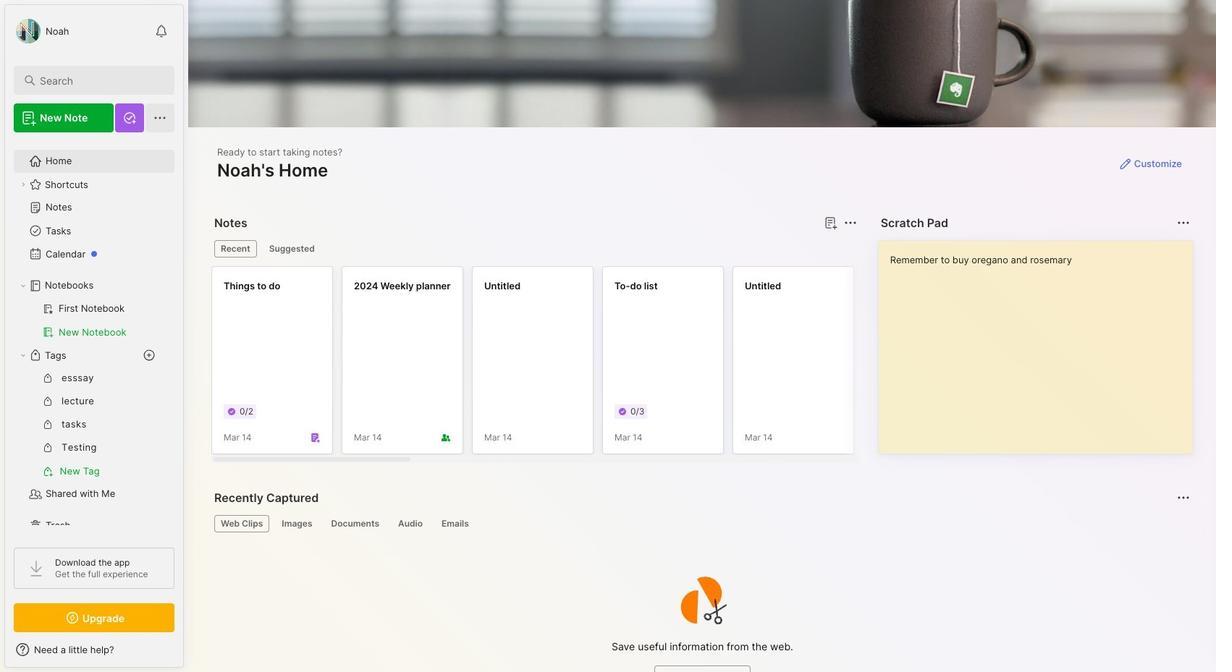 Task type: locate. For each thing, give the bounding box(es) containing it.
None search field
[[40, 72, 162, 89]]

2 tab list from the top
[[214, 516, 1189, 533]]

row group
[[211, 267, 1217, 464]]

tree
[[5, 141, 183, 547]]

0 vertical spatial group
[[14, 298, 166, 344]]

tab
[[214, 240, 257, 258], [263, 240, 321, 258], [214, 516, 270, 533], [275, 516, 319, 533], [325, 516, 386, 533], [392, 516, 429, 533], [435, 516, 476, 533]]

1 vertical spatial group
[[14, 367, 166, 483]]

WHAT'S NEW field
[[5, 639, 183, 662]]

group
[[14, 298, 166, 344], [14, 367, 166, 483]]

Start writing… text field
[[891, 241, 1193, 443]]

More actions field
[[841, 213, 861, 233], [1174, 213, 1194, 233], [1174, 488, 1194, 508]]

0 vertical spatial tab list
[[214, 240, 855, 258]]

Account field
[[14, 17, 69, 46]]

main element
[[0, 0, 188, 673]]

more actions image
[[842, 214, 860, 232], [1176, 214, 1193, 232], [1176, 490, 1193, 507]]

click to collapse image
[[183, 646, 194, 663]]

1 vertical spatial tab list
[[214, 516, 1189, 533]]

expand tags image
[[19, 351, 28, 360]]

tab list
[[214, 240, 855, 258], [214, 516, 1189, 533]]



Task type: vqa. For each thing, say whether or not it's contained in the screenshot.
topmost More actions icon
no



Task type: describe. For each thing, give the bounding box(es) containing it.
1 tab list from the top
[[214, 240, 855, 258]]

2 group from the top
[[14, 367, 166, 483]]

1 group from the top
[[14, 298, 166, 344]]

Search text field
[[40, 74, 162, 88]]

none search field inside main element
[[40, 72, 162, 89]]

tree inside main element
[[5, 141, 183, 547]]

expand notebooks image
[[19, 282, 28, 290]]



